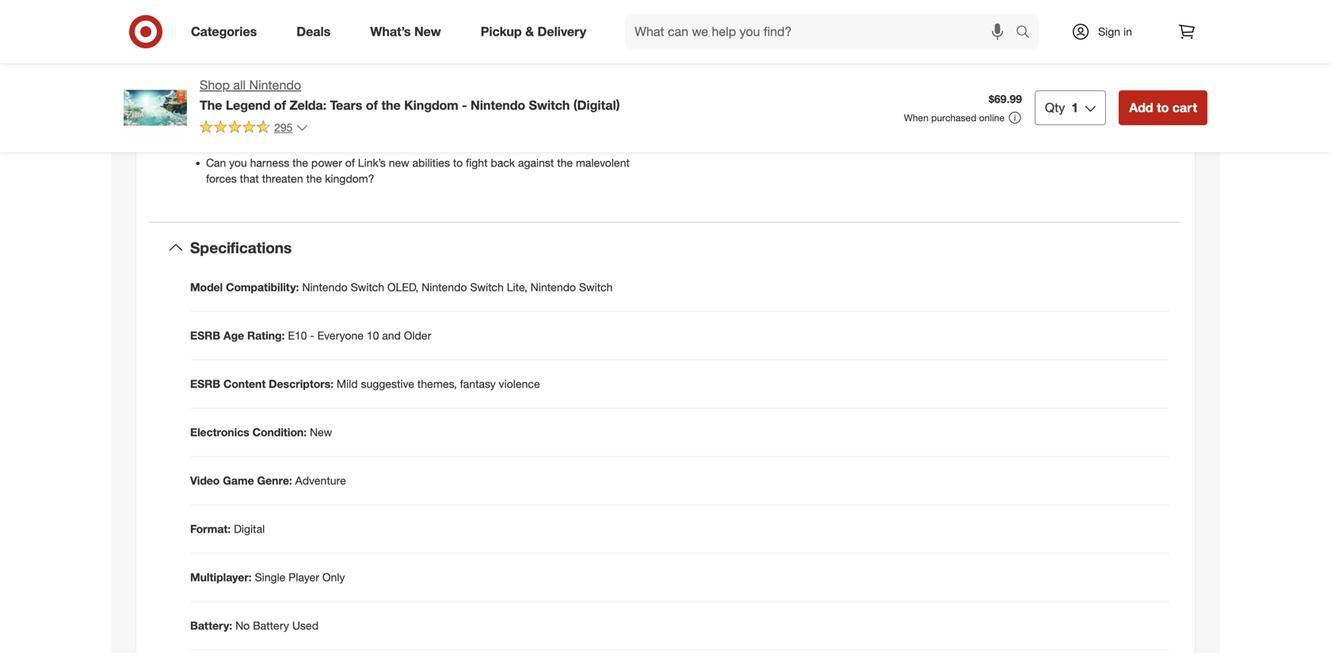 Task type: locate. For each thing, give the bounding box(es) containing it.
in down shop
[[206, 102, 215, 116]]

decide
[[1006, 83, 1039, 97], [519, 102, 553, 116]]

landscapes inside description an epic adventure across the land and skies of hyrule awaits in the legend of zelda™: tears of the kingdom game for the nintendo switch™ system. the adventure is yours to create in a world fueled by your imagination. in this sequel to the legend of zelda: breath of the wild, you'll decide your own path through the sprawling landscapes of hyrule and the mysterious islands floating in the vast skies above. can you harness the power of link's new abilities to fight back against the malevolent forces that threaten the kingdom?
[[762, 99, 819, 113]]

rating:
[[247, 329, 285, 343]]

awaits
[[963, 36, 995, 49], [477, 42, 508, 56]]

nintendo up shop all nintendo the legend of zelda: tears of the kingdom - nintendo switch (digital)
[[381, 58, 426, 72]]

system. up when
[[916, 51, 954, 65]]

you'll up the online
[[978, 83, 1003, 97]]

model
[[190, 280, 223, 294]]

the left the all
[[206, 80, 225, 94]]

forces inside description an epic adventure across the land and skies of hyrule awaits in the legend of zelda™: tears of the kingdom game for the nintendo switch™ system. the adventure is yours to create in a world fueled by your imagination. in this sequel to the legend of zelda: breath of the wild, you'll decide your own path through the sprawling landscapes of hyrule and the mysterious islands floating in the vast skies above. can you harness the power of link's new abilities to fight back against the malevolent forces that threaten the kingdom?
[[1120, 115, 1150, 129]]

tears right the sign in the right of the page
[[1121, 36, 1147, 49]]

through up 'add'
[[1116, 83, 1155, 97]]

0 horizontal spatial own
[[581, 102, 601, 116]]

game down what can we help you find? suggestions appear below search box
[[759, 51, 787, 65]]

switch
[[529, 97, 570, 113], [351, 280, 384, 294], [470, 280, 504, 294], [579, 280, 613, 294]]

this inside in this sequel to the legend of zelda: breath of the wild, you'll decide your own path through the sprawling landscapes of hyrule and the mysterious islands floating in the vast skies above.
[[218, 102, 236, 116]]

switch™ inside description an epic adventure across the land and skies of hyrule awaits in the legend of zelda™: tears of the kingdom game for the nintendo switch™ system. the adventure is yours to create in a world fueled by your imagination. in this sequel to the legend of zelda: breath of the wild, you'll decide your own path through the sprawling landscapes of hyrule and the mysterious islands floating in the vast skies above. can you harness the power of link's new abilities to fight back against the malevolent forces that threaten the kingdom?
[[874, 51, 913, 65]]

1 vertical spatial you
[[229, 156, 247, 170]]

delivery
[[538, 24, 587, 39]]

1 horizontal spatial across
[[786, 36, 819, 49]]

zelda: inside shop all nintendo the legend of zelda: tears of the kingdom - nintendo switch (digital)
[[290, 97, 327, 113]]

link's down in this sequel to the legend of zelda: breath of the wild, you'll decide your own path through the sprawling landscapes of hyrule and the mysterious islands floating in the vast skies above.
[[358, 156, 386, 170]]

in down description
[[693, 83, 702, 97]]

fight down in this sequel to the legend of zelda: breath of the wild, you'll decide your own path through the sprawling landscapes of hyrule and the mysterious islands floating in the vast skies above.
[[466, 156, 488, 170]]

1 vertical spatial mysterious
[[465, 118, 520, 132]]

descriptors:
[[269, 377, 334, 391]]

1 vertical spatial link's
[[358, 156, 386, 170]]

you'll down pickup
[[491, 102, 516, 116]]

a down sign in
[[1131, 51, 1137, 65]]

yours inside description an epic adventure across the land and skies of hyrule awaits in the legend of zelda™: tears of the kingdom game for the nintendo switch™ system. the adventure is yours to create in a world fueled by your imagination. in this sequel to the legend of zelda: breath of the wild, you'll decide your own path through the sprawling landscapes of hyrule and the mysterious islands floating in the vast skies above. can you harness the power of link's new abilities to fight back against the malevolent forces that threaten the kingdom?
[[1042, 51, 1069, 65]]

battery
[[253, 619, 289, 633]]

skies down what's new
[[400, 42, 426, 56]]

of
[[915, 36, 925, 49], [1069, 36, 1078, 49], [1151, 36, 1160, 49], [429, 42, 438, 56], [582, 42, 592, 56], [235, 58, 245, 72], [837, 83, 846, 97], [919, 83, 929, 97], [274, 97, 286, 113], [366, 97, 378, 113], [822, 99, 832, 113], [350, 102, 360, 116], [433, 102, 442, 116], [832, 115, 842, 129], [377, 118, 386, 132], [345, 156, 355, 170]]

1 horizontal spatial game
[[759, 51, 787, 65]]

own inside in this sequel to the legend of zelda: breath of the wild, you'll decide your own path through the sprawling landscapes of hyrule and the mysterious islands floating in the vast skies above.
[[581, 102, 601, 116]]

yours down search
[[1042, 51, 1069, 65]]

imagination. inside description an epic adventure across the land and skies of hyrule awaits in the legend of zelda™: tears of the kingdom game for the nintendo switch™ system. the adventure is yours to create in a world fueled by your imagination. in this sequel to the legend of zelda: breath of the wild, you'll decide your own path through the sprawling landscapes of hyrule and the mysterious islands floating in the vast skies above. can you harness the power of link's new abilities to fight back against the malevolent forces that threaten the kingdom?
[[766, 67, 826, 81]]

for
[[790, 51, 804, 65], [346, 58, 359, 72]]

kingdom down deals
[[267, 58, 312, 72]]

suggestive
[[361, 377, 414, 391]]

0 horizontal spatial awaits
[[477, 42, 508, 56]]

sequel up 295 link
[[239, 102, 272, 116]]

epic
[[709, 36, 730, 49], [223, 42, 244, 56]]

video game genre: adventure
[[190, 474, 346, 488]]

qty
[[1045, 100, 1065, 115]]

malevolent left 'add'
[[1063, 115, 1117, 129]]

0 horizontal spatial switch™
[[429, 58, 468, 72]]

abilities inside can you harness the power of link's new abilities to fight back against the malevolent forces that threaten the kingdom?
[[413, 156, 450, 170]]

1 horizontal spatial this
[[705, 83, 722, 97]]

0 horizontal spatial sprawling
[[266, 118, 314, 132]]

switch™
[[874, 51, 913, 65], [429, 58, 468, 72]]

by inside description an epic adventure across the land and skies of hyrule awaits in the legend of zelda™: tears of the kingdom game for the nintendo switch™ system. the adventure is yours to create in a world fueled by your imagination. in this sequel to the legend of zelda: breath of the wild, you'll decide your own path through the sprawling landscapes of hyrule and the mysterious islands floating in the vast skies above. can you harness the power of link's new abilities to fight back against the malevolent forces that threaten the kingdom?
[[727, 67, 738, 81]]

all
[[233, 77, 246, 93]]

wild, down an epic adventure across the land and skies of hyrule awaits in the legend of zelda™: tears of the kingdom game for the nintendo switch™ system.
[[464, 102, 488, 116]]

floating down (digital) on the left top of page
[[561, 118, 597, 132]]

you'll inside description an epic adventure across the land and skies of hyrule awaits in the legend of zelda™: tears of the kingdom game for the nintendo switch™ system. the adventure is yours to create in a world fueled by your imagination. in this sequel to the legend of zelda: breath of the wild, you'll decide your own path through the sprawling landscapes of hyrule and the mysterious islands floating in the vast skies above. can you harness the power of link's new abilities to fight back against the malevolent forces that threaten the kingdom?
[[978, 83, 1003, 97]]

0 horizontal spatial above.
[[234, 134, 267, 148]]

1 vertical spatial tears
[[206, 58, 232, 72]]

zelda™: up (digital) on the left top of page
[[595, 42, 632, 56]]

0 horizontal spatial new
[[389, 156, 409, 170]]

kingdom inside description an epic adventure across the land and skies of hyrule awaits in the legend of zelda™: tears of the kingdom game for the nintendo switch™ system. the adventure is yours to create in a world fueled by your imagination. in this sequel to the legend of zelda: breath of the wild, you'll decide your own path through the sprawling landscapes of hyrule and the mysterious islands floating in the vast skies above. can you harness the power of link's new abilities to fight back against the malevolent forces that threaten the kingdom?
[[712, 51, 756, 65]]

mysterious
[[911, 99, 965, 113], [465, 118, 520, 132]]

1 horizontal spatial can
[[693, 115, 713, 129]]

switch left oled, on the left top of the page
[[351, 280, 384, 294]]

0 vertical spatial is
[[1031, 51, 1039, 65]]

0 horizontal spatial an
[[206, 42, 219, 56]]

1 vertical spatial a
[[381, 80, 387, 94]]

zelda: up 295
[[290, 97, 327, 113]]

1 horizontal spatial abilities
[[899, 115, 937, 129]]

0 horizontal spatial power
[[311, 156, 342, 170]]

vast inside description an epic adventure across the land and skies of hyrule awaits in the legend of zelda™: tears of the kingdom game for the nintendo switch™ system. the adventure is yours to create in a world fueled by your imagination. in this sequel to the legend of zelda: breath of the wild, you'll decide your own path through the sprawling landscapes of hyrule and the mysterious islands floating in the vast skies above. can you harness the power of link's new abilities to fight back against the malevolent forces that threaten the kingdom?
[[1076, 99, 1096, 113]]

esrb content descriptors: mild suggestive themes, fantasy violence
[[190, 377, 540, 391]]

1 horizontal spatial land
[[841, 36, 862, 49]]

adventure down categories
[[247, 42, 296, 56]]

switch™ up shop all nintendo the legend of zelda: tears of the kingdom - nintendo switch (digital)
[[429, 58, 468, 72]]

is down search
[[1031, 51, 1039, 65]]

- right e10
[[310, 329, 314, 343]]

to inside button
[[1157, 100, 1169, 115]]

the
[[822, 36, 838, 49], [1009, 36, 1025, 49], [335, 42, 351, 56], [523, 42, 539, 56], [693, 51, 708, 65], [807, 51, 822, 65], [248, 58, 264, 72], [362, 58, 378, 72], [932, 83, 948, 97], [381, 97, 401, 113], [693, 99, 708, 113], [892, 99, 907, 113], [1057, 99, 1073, 113], [445, 102, 461, 116], [779, 115, 795, 129], [1044, 115, 1060, 129], [247, 118, 263, 132], [446, 118, 462, 132], [612, 118, 628, 132], [759, 131, 775, 144], [293, 156, 308, 170], [557, 156, 573, 170], [306, 172, 322, 186]]

landscapes inside in this sequel to the legend of zelda: breath of the wild, you'll decide your own path through the sprawling landscapes of hyrule and the mysterious islands floating in the vast skies above.
[[317, 118, 374, 132]]

abilities down in this sequel to the legend of zelda: breath of the wild, you'll decide your own path through the sprawling landscapes of hyrule and the mysterious islands floating in the vast skies above.
[[413, 156, 450, 170]]

hyrule up purchased
[[928, 36, 960, 49]]

forces left cart
[[1120, 115, 1150, 129]]

zelda™:
[[1082, 36, 1118, 49], [595, 42, 632, 56]]

What can we help you find? suggestions appear below search field
[[625, 14, 1020, 49]]

fueled down description
[[693, 67, 723, 81]]

an down description
[[693, 36, 706, 49]]

abilities inside description an epic adventure across the land and skies of hyrule awaits in the legend of zelda™: tears of the kingdom game for the nintendo switch™ system. the adventure is yours to create in a world fueled by your imagination. in this sequel to the legend of zelda: breath of the wild, you'll decide your own path through the sprawling landscapes of hyrule and the mysterious islands floating in the vast skies above. can you harness the power of link's new abilities to fight back against the malevolent forces that threaten the kingdom?
[[899, 115, 937, 129]]

0 vertical spatial breath
[[883, 83, 916, 97]]

tears inside description an epic adventure across the land and skies of hyrule awaits in the legend of zelda™: tears of the kingdom game for the nintendo switch™ system. the adventure is yours to create in a world fueled by your imagination. in this sequel to the legend of zelda: breath of the wild, you'll decide your own path through the sprawling landscapes of hyrule and the mysterious islands floating in the vast skies above. can you harness the power of link's new abilities to fight back against the malevolent forces that threaten the kingdom?
[[1121, 36, 1147, 49]]

0 horizontal spatial sequel
[[239, 102, 272, 116]]

by down description
[[727, 67, 738, 81]]

new down in this sequel to the legend of zelda: breath of the wild, you'll decide your own path through the sprawling landscapes of hyrule and the mysterious islands floating in the vast skies above.
[[389, 156, 409, 170]]

1 vertical spatial path
[[604, 102, 627, 116]]

wild, up when purchased online
[[951, 83, 975, 97]]

- down an epic adventure across the land and skies of hyrule awaits in the legend of zelda™: tears of the kingdom game for the nintendo switch™ system.
[[462, 97, 467, 113]]

an
[[693, 36, 706, 49], [206, 42, 219, 56]]

can you harness the power of link's new abilities to fight back against the malevolent forces that threaten the kingdom?
[[206, 156, 630, 186]]

path
[[1091, 83, 1113, 97], [604, 102, 627, 116]]

0 horizontal spatial is
[[280, 80, 288, 94]]

1 horizontal spatial yours
[[1042, 51, 1069, 65]]

switch left (digital) on the left top of page
[[529, 97, 570, 113]]

1 horizontal spatial you'll
[[978, 83, 1003, 97]]

1 vertical spatial world
[[390, 80, 417, 94]]

purchased
[[932, 112, 977, 124]]

floating left qty
[[1006, 99, 1042, 113]]

lite,
[[507, 280, 528, 294]]

tears down 'the adventure is yours to create in a world fueled by your imagination.'
[[330, 97, 362, 113]]

in down pickup
[[511, 42, 520, 56]]

0 vertical spatial against
[[1005, 115, 1041, 129]]

for up 'the adventure is yours to create in a world fueled by your imagination.'
[[346, 58, 359, 72]]

can inside description an epic adventure across the land and skies of hyrule awaits in the legend of zelda™: tears of the kingdom game for the nintendo switch™ system. the adventure is yours to create in a world fueled by your imagination. in this sequel to the legend of zelda: breath of the wild, you'll decide your own path through the sprawling landscapes of hyrule and the mysterious islands floating in the vast skies above. can you harness the power of link's new abilities to fight back against the malevolent forces that threaten the kingdom?
[[693, 115, 713, 129]]

yours
[[1042, 51, 1069, 65], [292, 80, 319, 94]]

islands
[[968, 99, 1003, 113], [523, 118, 558, 132]]

1 horizontal spatial against
[[1005, 115, 1041, 129]]

1 horizontal spatial sequel
[[726, 83, 759, 97]]

1 vertical spatial landscapes
[[317, 118, 374, 132]]

new
[[876, 115, 896, 129], [389, 156, 409, 170]]

1 horizontal spatial own
[[1067, 83, 1088, 97]]

across
[[786, 36, 819, 49], [299, 42, 332, 56]]

&
[[525, 24, 534, 39]]

switch™ up when
[[874, 51, 913, 65]]

0 vertical spatial can
[[693, 115, 713, 129]]

floating inside description an epic adventure across the land and skies of hyrule awaits in the legend of zelda™: tears of the kingdom game for the nintendo switch™ system. the adventure is yours to create in a world fueled by your imagination. in this sequel to the legend of zelda: breath of the wild, you'll decide your own path through the sprawling landscapes of hyrule and the mysterious islands floating in the vast skies above. can you harness the power of link's new abilities to fight back against the malevolent forces that threaten the kingdom?
[[1006, 99, 1042, 113]]

your up qty
[[1043, 83, 1064, 97]]

an inside description an epic adventure across the land and skies of hyrule awaits in the legend of zelda™: tears of the kingdom game for the nintendo switch™ system. the adventure is yours to create in a world fueled by your imagination. in this sequel to the legend of zelda: breath of the wild, you'll decide your own path through the sprawling landscapes of hyrule and the mysterious islands floating in the vast skies above. can you harness the power of link's new abilities to fight back against the malevolent forces that threaten the kingdom?
[[693, 36, 706, 49]]

skies inside in this sequel to the legend of zelda: breath of the wild, you'll decide your own path through the sprawling landscapes of hyrule and the mysterious islands floating in the vast skies above.
[[206, 134, 231, 148]]

your down description
[[742, 67, 763, 81]]

1 horizontal spatial floating
[[1006, 99, 1042, 113]]

awaits down pickup
[[477, 42, 508, 56]]

1 vertical spatial harness
[[250, 156, 289, 170]]

fight left the online
[[953, 115, 974, 129]]

fight inside can you harness the power of link's new abilities to fight back against the malevolent forces that threaten the kingdom?
[[466, 156, 488, 170]]

0 horizontal spatial create
[[335, 80, 366, 94]]

game down deals link
[[315, 58, 343, 72]]

across inside an epic adventure across the land and skies of hyrule awaits in the legend of zelda™: tears of the kingdom game for the nintendo switch™ system.
[[299, 42, 332, 56]]

0 horizontal spatial malevolent
[[576, 156, 630, 170]]

sequel
[[726, 83, 759, 97], [239, 102, 272, 116]]

what's
[[370, 24, 411, 39]]

adventure
[[733, 36, 783, 49], [247, 42, 296, 56], [979, 51, 1028, 65], [228, 80, 277, 94]]

1 vertical spatial through
[[206, 118, 244, 132]]

zelda™: right search button
[[1082, 36, 1118, 49]]

295 link
[[200, 120, 309, 138]]

1 horizontal spatial an
[[693, 36, 706, 49]]

0 horizontal spatial you
[[229, 156, 247, 170]]

world inside description an epic adventure across the land and skies of hyrule awaits in the legend of zelda™: tears of the kingdom game for the nintendo switch™ system. the adventure is yours to create in a world fueled by your imagination. in this sequel to the legend of zelda: breath of the wild, you'll decide your own path through the sprawling landscapes of hyrule and the mysterious islands floating in the vast skies above. can you harness the power of link's new abilities to fight back against the malevolent forces that threaten the kingdom?
[[1140, 51, 1168, 65]]

epic down description
[[709, 36, 730, 49]]

1 horizontal spatial switch™
[[874, 51, 913, 65]]

vast
[[1076, 99, 1096, 113], [631, 118, 651, 132]]

world up add to cart
[[1140, 51, 1168, 65]]

back inside can you harness the power of link's new abilities to fight back against the malevolent forces that threaten the kingdom?
[[491, 156, 515, 170]]

hyrule inside in this sequel to the legend of zelda: breath of the wild, you'll decide your own path through the sprawling landscapes of hyrule and the mysterious islands floating in the vast skies above.
[[389, 118, 422, 132]]

0 vertical spatial that
[[693, 131, 712, 144]]

for inside description an epic adventure across the land and skies of hyrule awaits in the legend of zelda™: tears of the kingdom game for the nintendo switch™ system. the adventure is yours to create in a world fueled by your imagination. in this sequel to the legend of zelda: breath of the wild, you'll decide your own path through the sprawling landscapes of hyrule and the mysterious islands floating in the vast skies above. can you harness the power of link's new abilities to fight back against the malevolent forces that threaten the kingdom?
[[790, 51, 804, 65]]

0 vertical spatial create
[[1085, 51, 1117, 65]]

new up an epic adventure across the land and skies of hyrule awaits in the legend of zelda™: tears of the kingdom game for the nintendo switch™ system.
[[414, 24, 441, 39]]

esrb left content
[[190, 377, 220, 391]]

0 horizontal spatial fueled
[[420, 80, 451, 94]]

in left 1
[[1045, 99, 1054, 113]]

floating
[[1006, 99, 1042, 113], [561, 118, 597, 132]]

malevolent inside description an epic adventure across the land and skies of hyrule awaits in the legend of zelda™: tears of the kingdom game for the nintendo switch™ system. the adventure is yours to create in a world fueled by your imagination. in this sequel to the legend of zelda: breath of the wild, you'll decide your own path through the sprawling landscapes of hyrule and the mysterious islands floating in the vast skies above. can you harness the power of link's new abilities to fight back against the malevolent forces that threaten the kingdom?
[[1063, 115, 1117, 129]]

1 vertical spatial fight
[[466, 156, 488, 170]]

0 horizontal spatial kingdom
[[267, 58, 312, 72]]

1 horizontal spatial -
[[462, 97, 467, 113]]

against
[[1005, 115, 1041, 129], [518, 156, 554, 170]]

across inside description an epic adventure across the land and skies of hyrule awaits in the legend of zelda™: tears of the kingdom game for the nintendo switch™ system. the adventure is yours to create in a world fueled by your imagination. in this sequel to the legend of zelda: breath of the wild, you'll decide your own path through the sprawling landscapes of hyrule and the mysterious islands floating in the vast skies above. can you harness the power of link's new abilities to fight back against the malevolent forces that threaten the kingdom?
[[786, 36, 819, 49]]

deals link
[[283, 14, 351, 49]]

imagination.
[[766, 67, 826, 81], [494, 80, 553, 94]]

hyrule down shop all nintendo the legend of zelda: tears of the kingdom - nintendo switch (digital)
[[389, 118, 422, 132]]

nintendo down pickup
[[471, 97, 525, 113]]

1 vertical spatial sprawling
[[266, 118, 314, 132]]

1 vertical spatial malevolent
[[576, 156, 630, 170]]

sprawling
[[712, 99, 759, 113], [266, 118, 314, 132]]

shop
[[200, 77, 230, 93]]

game inside an epic adventure across the land and skies of hyrule awaits in the legend of zelda™: tears of the kingdom game for the nintendo switch™ system.
[[315, 58, 343, 72]]

hyrule inside an epic adventure across the land and skies of hyrule awaits in the legend of zelda™: tears of the kingdom game for the nintendo switch™ system.
[[441, 42, 474, 56]]

1 vertical spatial floating
[[561, 118, 597, 132]]

kingdom?
[[778, 131, 827, 144], [325, 172, 374, 186]]

when
[[904, 112, 929, 124]]

wild, inside description an epic adventure across the land and skies of hyrule awaits in the legend of zelda™: tears of the kingdom game for the nintendo switch™ system. the adventure is yours to create in a world fueled by your imagination. in this sequel to the legend of zelda: breath of the wild, you'll decide your own path through the sprawling landscapes of hyrule and the mysterious islands floating in the vast skies above. can you harness the power of link's new abilities to fight back against the malevolent forces that threaten the kingdom?
[[951, 83, 975, 97]]

through
[[1116, 83, 1155, 97], [206, 118, 244, 132]]

vast inside in this sequel to the legend of zelda: breath of the wild, you'll decide your own path through the sprawling landscapes of hyrule and the mysterious islands floating in the vast skies above.
[[631, 118, 651, 132]]

kingdom? inside description an epic adventure across the land and skies of hyrule awaits in the legend of zelda™: tears of the kingdom game for the nintendo switch™ system. the adventure is yours to create in a world fueled by your imagination. in this sequel to the legend of zelda: breath of the wild, you'll decide your own path through the sprawling landscapes of hyrule and the mysterious islands floating in the vast skies above. can you harness the power of link's new abilities to fight back against the malevolent forces that threaten the kingdom?
[[778, 131, 827, 144]]

breath inside description an epic adventure across the land and skies of hyrule awaits in the legend of zelda™: tears of the kingdom game for the nintendo switch™ system. the adventure is yours to create in a world fueled by your imagination. in this sequel to the legend of zelda: breath of the wild, you'll decide your own path through the sprawling landscapes of hyrule and the mysterious islands floating in the vast skies above. can you harness the power of link's new abilities to fight back against the malevolent forces that threaten the kingdom?
[[883, 83, 916, 97]]

your
[[742, 67, 763, 81], [469, 80, 491, 94], [1043, 83, 1064, 97], [556, 102, 577, 116]]

that inside can you harness the power of link's new abilities to fight back against the malevolent forces that threaten the kingdom?
[[240, 172, 259, 186]]

1 vertical spatial can
[[206, 156, 226, 170]]

to inside can you harness the power of link's new abilities to fight back against the malevolent forces that threaten the kingdom?
[[453, 156, 463, 170]]

0 horizontal spatial you'll
[[491, 102, 516, 116]]

this
[[705, 83, 722, 97], [218, 102, 236, 116]]

nintendo down what can we help you find? suggestions appear below search box
[[826, 51, 871, 65]]

in inside an epic adventure across the land and skies of hyrule awaits in the legend of zelda™: tears of the kingdom game for the nintendo switch™ system.
[[511, 42, 520, 56]]

0 horizontal spatial floating
[[561, 118, 597, 132]]

land inside description an epic adventure across the land and skies of hyrule awaits in the legend of zelda™: tears of the kingdom game for the nintendo switch™ system. the adventure is yours to create in a world fueled by your imagination. in this sequel to the legend of zelda: breath of the wild, you'll decide your own path through the sprawling landscapes of hyrule and the mysterious islands floating in the vast skies above. can you harness the power of link's new abilities to fight back against the malevolent forces that threaten the kingdom?
[[841, 36, 862, 49]]

0 vertical spatial tears
[[1121, 36, 1147, 49]]

0 horizontal spatial that
[[240, 172, 259, 186]]

1 horizontal spatial vast
[[1076, 99, 1096, 113]]

model compatibility: nintendo switch oled, nintendo switch lite, nintendo switch
[[190, 280, 613, 294]]

1 horizontal spatial landscapes
[[762, 99, 819, 113]]

wild,
[[951, 83, 975, 97], [464, 102, 488, 116]]

1 horizontal spatial mysterious
[[911, 99, 965, 113]]

for down what can we help you find? suggestions appear below search box
[[790, 51, 804, 65]]

esrb
[[190, 329, 220, 343], [190, 377, 220, 391]]

epic down categories
[[223, 42, 244, 56]]

the inside in this sequel to the legend of zelda: breath of the wild, you'll decide your own path through the sprawling landscapes of hyrule and the mysterious islands floating in the vast skies above.
[[288, 102, 307, 116]]

your inside in this sequel to the legend of zelda: breath of the wild, you'll decide your own path through the sprawling landscapes of hyrule and the mysterious islands floating in the vast skies above.
[[556, 102, 577, 116]]

content
[[224, 377, 266, 391]]

1 vertical spatial you'll
[[491, 102, 516, 116]]

new left when
[[876, 115, 896, 129]]

2 horizontal spatial tears
[[1121, 36, 1147, 49]]

1 horizontal spatial epic
[[709, 36, 730, 49]]

abilities left the online
[[899, 115, 937, 129]]

switch™ inside an epic adventure across the land and skies of hyrule awaits in the legend of zelda™: tears of the kingdom game for the nintendo switch™ system.
[[429, 58, 468, 72]]

floating inside in this sequel to the legend of zelda: breath of the wild, you'll decide your own path through the sprawling landscapes of hyrule and the mysterious islands floating in the vast skies above.
[[561, 118, 597, 132]]

your down delivery
[[556, 102, 577, 116]]

a down an epic adventure across the land and skies of hyrule awaits in the legend of zelda™: tears of the kingdom game for the nintendo switch™ system.
[[381, 80, 387, 94]]

create down deals link
[[335, 80, 366, 94]]

breath down 'the adventure is yours to create in a world fueled by your imagination.'
[[397, 102, 430, 116]]

0 horizontal spatial through
[[206, 118, 244, 132]]

back
[[978, 115, 1002, 129], [491, 156, 515, 170]]

0 vertical spatial path
[[1091, 83, 1113, 97]]

1 vertical spatial kingdom?
[[325, 172, 374, 186]]

1 horizontal spatial tears
[[330, 97, 362, 113]]

a inside description an epic adventure across the land and skies of hyrule awaits in the legend of zelda™: tears of the kingdom game for the nintendo switch™ system. the adventure is yours to create in a world fueled by your imagination. in this sequel to the legend of zelda: breath of the wild, you'll decide your own path through the sprawling landscapes of hyrule and the mysterious islands floating in the vast skies above. can you harness the power of link's new abilities to fight back against the malevolent forces that threaten the kingdom?
[[1131, 51, 1137, 65]]

awaits inside description an epic adventure across the land and skies of hyrule awaits in the legend of zelda™: tears of the kingdom game for the nintendo switch™ system. the adventure is yours to create in a world fueled by your imagination. in this sequel to the legend of zelda: breath of the wild, you'll decide your own path through the sprawling landscapes of hyrule and the mysterious islands floating in the vast skies above. can you harness the power of link's new abilities to fight back against the malevolent forces that threaten the kingdom?
[[963, 36, 995, 49]]

tears up shop
[[206, 58, 232, 72]]

0 horizontal spatial abilities
[[413, 156, 450, 170]]

0 horizontal spatial islands
[[523, 118, 558, 132]]

tears inside an epic adventure across the land and skies of hyrule awaits in the legend of zelda™: tears of the kingdom game for the nintendo switch™ system.
[[206, 58, 232, 72]]

1
[[1072, 100, 1079, 115]]

1 horizontal spatial new
[[414, 24, 441, 39]]

world down an epic adventure across the land and skies of hyrule awaits in the legend of zelda™: tears of the kingdom game for the nintendo switch™ system.
[[390, 80, 417, 94]]

esrb left age
[[190, 329, 220, 343]]

2 esrb from the top
[[190, 377, 220, 391]]

wild, inside in this sequel to the legend of zelda: breath of the wild, you'll decide your own path through the sprawling landscapes of hyrule and the mysterious islands floating in the vast skies above.
[[464, 102, 488, 116]]

only
[[322, 570, 345, 584]]

0 horizontal spatial -
[[310, 329, 314, 343]]

zelda: down 'the adventure is yours to create in a world fueled by your imagination.'
[[363, 102, 394, 116]]

this down description
[[705, 83, 722, 97]]

age
[[224, 329, 244, 343]]

0 horizontal spatial this
[[218, 102, 236, 116]]

switch inside shop all nintendo the legend of zelda: tears of the kingdom - nintendo switch (digital)
[[529, 97, 570, 113]]

above. left cart
[[1128, 99, 1161, 113]]

kingdom down description
[[712, 51, 756, 65]]

0 vertical spatial floating
[[1006, 99, 1042, 113]]

mysterious inside in this sequel to the legend of zelda: breath of the wild, you'll decide your own path through the sprawling landscapes of hyrule and the mysterious islands floating in the vast skies above.
[[465, 118, 520, 132]]

add to cart button
[[1119, 90, 1208, 125]]

0 vertical spatial kingdom?
[[778, 131, 827, 144]]

fueled down an epic adventure across the land and skies of hyrule awaits in the legend of zelda™: tears of the kingdom game for the nintendo switch™ system.
[[420, 80, 451, 94]]

0 vertical spatial new
[[876, 115, 896, 129]]

highlights
[[190, 13, 251, 28]]

0 vertical spatial new
[[414, 24, 441, 39]]

0 vertical spatial vast
[[1076, 99, 1096, 113]]

1 vertical spatial vast
[[631, 118, 651, 132]]

kingdom down an epic adventure across the land and skies of hyrule awaits in the legend of zelda™: tears of the kingdom game for the nintendo switch™ system.
[[404, 97, 459, 113]]

above. left 295
[[234, 134, 267, 148]]

kingdom
[[712, 51, 756, 65], [267, 58, 312, 72], [404, 97, 459, 113]]

above. inside in this sequel to the legend of zelda: breath of the wild, you'll decide your own path through the sprawling landscapes of hyrule and the mysterious islands floating in the vast skies above.
[[234, 134, 267, 148]]

against inside can you harness the power of link's new abilities to fight back against the malevolent forces that threaten the kingdom?
[[518, 156, 554, 170]]

0 vertical spatial world
[[1140, 51, 1168, 65]]

system.
[[916, 51, 954, 65], [471, 58, 509, 72]]

older
[[404, 329, 431, 343]]

1 horizontal spatial that
[[693, 131, 712, 144]]

1 horizontal spatial in
[[693, 83, 702, 97]]

switch right "lite,"
[[579, 280, 613, 294]]

kingdom inside an epic adventure across the land and skies of hyrule awaits in the legend of zelda™: tears of the kingdom game for the nintendo switch™ system.
[[267, 58, 312, 72]]

this down shop
[[218, 102, 236, 116]]

the inside shop all nintendo the legend of zelda: tears of the kingdom - nintendo switch (digital)
[[200, 97, 222, 113]]

system. inside description an epic adventure across the land and skies of hyrule awaits in the legend of zelda™: tears of the kingdom game for the nintendo switch™ system. the adventure is yours to create in a world fueled by your imagination. in this sequel to the legend of zelda: breath of the wild, you'll decide your own path through the sprawling landscapes of hyrule and the mysterious islands floating in the vast skies above. can you harness the power of link's new abilities to fight back against the malevolent forces that threaten the kingdom?
[[916, 51, 954, 65]]

new right condition:
[[310, 425, 332, 439]]

can inside can you harness the power of link's new abilities to fight back against the malevolent forces that threaten the kingdom?
[[206, 156, 226, 170]]

the down shop
[[200, 97, 222, 113]]

and
[[865, 36, 884, 49], [379, 42, 397, 56], [870, 99, 889, 113], [425, 118, 443, 132], [382, 329, 401, 343]]

legend down 'the adventure is yours to create in a world fueled by your imagination.'
[[310, 102, 347, 116]]

0 vertical spatial back
[[978, 115, 1002, 129]]

harness inside description an epic adventure across the land and skies of hyrule awaits in the legend of zelda™: tears of the kingdom game for the nintendo switch™ system. the adventure is yours to create in a world fueled by your imagination. in this sequel to the legend of zelda: breath of the wild, you'll decide your own path through the sprawling landscapes of hyrule and the mysterious islands floating in the vast skies above. can you harness the power of link's new abilities to fight back against the malevolent forces that threaten the kingdom?
[[737, 115, 776, 129]]

0 vertical spatial sequel
[[726, 83, 759, 97]]

adventure inside an epic adventure across the land and skies of hyrule awaits in the legend of zelda™: tears of the kingdom game for the nintendo switch™ system.
[[247, 42, 296, 56]]

1 vertical spatial breath
[[397, 102, 430, 116]]

new
[[414, 24, 441, 39], [310, 425, 332, 439]]

skies
[[887, 36, 912, 49], [400, 42, 426, 56], [1099, 99, 1125, 113], [206, 134, 231, 148]]

1 horizontal spatial kingdom?
[[778, 131, 827, 144]]

- inside shop all nintendo the legend of zelda: tears of the kingdom - nintendo switch (digital)
[[462, 97, 467, 113]]

by
[[727, 67, 738, 81], [454, 80, 466, 94]]

0 horizontal spatial across
[[299, 42, 332, 56]]

1 vertical spatial against
[[518, 156, 554, 170]]

epic inside description an epic adventure across the land and skies of hyrule awaits in the legend of zelda™: tears of the kingdom game for the nintendo switch™ system. the adventure is yours to create in a world fueled by your imagination. in this sequel to the legend of zelda: breath of the wild, you'll decide your own path through the sprawling landscapes of hyrule and the mysterious islands floating in the vast skies above. can you harness the power of link's new abilities to fight back against the malevolent forces that threaten the kingdom?
[[709, 36, 730, 49]]

breath
[[883, 83, 916, 97], [397, 102, 430, 116]]

0 vertical spatial link's
[[845, 115, 872, 129]]

in inside in this sequel to the legend of zelda: breath of the wild, you'll decide your own path through the sprawling landscapes of hyrule and the mysterious islands floating in the vast skies above.
[[206, 102, 215, 116]]

power inside can you harness the power of link's new abilities to fight back against the malevolent forces that threaten the kingdom?
[[311, 156, 342, 170]]

nintendo
[[826, 51, 871, 65], [381, 58, 426, 72], [249, 77, 301, 93], [471, 97, 525, 113], [302, 280, 348, 294], [422, 280, 467, 294], [531, 280, 576, 294]]

decide inside description an epic adventure across the land and skies of hyrule awaits in the legend of zelda™: tears of the kingdom game for the nintendo switch™ system. the adventure is yours to create in a world fueled by your imagination. in this sequel to the legend of zelda: breath of the wild, you'll decide your own path through the sprawling landscapes of hyrule and the mysterious islands floating in the vast skies above. can you harness the power of link's new abilities to fight back against the malevolent forces that threaten the kingdom?
[[1006, 83, 1039, 97]]

0 vertical spatial esrb
[[190, 329, 220, 343]]

awaits left search button
[[963, 36, 995, 49]]

0 vertical spatial -
[[462, 97, 467, 113]]

the up 295
[[288, 102, 307, 116]]

1 horizontal spatial you
[[716, 115, 734, 129]]

fight
[[953, 115, 974, 129], [466, 156, 488, 170]]

2 horizontal spatial kingdom
[[712, 51, 756, 65]]

malevolent
[[1063, 115, 1117, 129], [576, 156, 630, 170]]

10
[[367, 329, 379, 343]]

nintendo right the all
[[249, 77, 301, 93]]

1 vertical spatial threaten
[[262, 172, 303, 186]]

mysterious inside description an epic adventure across the land and skies of hyrule awaits in the legend of zelda™: tears of the kingdom game for the nintendo switch™ system. the adventure is yours to create in a world fueled by your imagination. in this sequel to the legend of zelda: breath of the wild, you'll decide your own path through the sprawling landscapes of hyrule and the mysterious islands floating in the vast skies above. can you harness the power of link's new abilities to fight back against the malevolent forces that threaten the kingdom?
[[911, 99, 965, 113]]

in down (digital) on the left top of page
[[600, 118, 609, 132]]

adventure
[[295, 474, 346, 488]]

link's
[[845, 115, 872, 129], [358, 156, 386, 170]]

an down categories
[[206, 42, 219, 56]]

1 horizontal spatial power
[[798, 115, 829, 129]]

0 horizontal spatial in
[[206, 102, 215, 116]]

above.
[[1128, 99, 1161, 113], [234, 134, 267, 148]]

game
[[759, 51, 787, 65], [315, 58, 343, 72]]

you inside description an epic adventure across the land and skies of hyrule awaits in the legend of zelda™: tears of the kingdom game for the nintendo switch™ system. the adventure is yours to create in a world fueled by your imagination. in this sequel to the legend of zelda: breath of the wild, you'll decide your own path through the sprawling landscapes of hyrule and the mysterious islands floating in the vast skies above. can you harness the power of link's new abilities to fight back against the malevolent forces that threaten the kingdom?
[[716, 115, 734, 129]]

harness
[[737, 115, 776, 129], [250, 156, 289, 170]]

used
[[292, 619, 319, 633]]

video
[[190, 474, 220, 488]]

1 horizontal spatial world
[[1140, 51, 1168, 65]]

1 esrb from the top
[[190, 329, 220, 343]]

search button
[[1009, 14, 1047, 52]]

1 vertical spatial yours
[[292, 80, 319, 94]]

0 vertical spatial you'll
[[978, 83, 1003, 97]]

create inside description an epic adventure across the land and skies of hyrule awaits in the legend of zelda™: tears of the kingdom game for the nintendo switch™ system. the adventure is yours to create in a world fueled by your imagination. in this sequel to the legend of zelda: breath of the wild, you'll decide your own path through the sprawling landscapes of hyrule and the mysterious islands floating in the vast skies above. can you harness the power of link's new abilities to fight back against the malevolent forces that threaten the kingdom?
[[1085, 51, 1117, 65]]

malevolent down (digital) on the left top of page
[[576, 156, 630, 170]]

0 vertical spatial sprawling
[[712, 99, 759, 113]]



Task type: describe. For each thing, give the bounding box(es) containing it.
specifications button
[[149, 223, 1182, 273]]

decide inside in this sequel to the legend of zelda: breath of the wild, you'll decide your own path through the sprawling landscapes of hyrule and the mysterious islands floating in the vast skies above.
[[519, 102, 553, 116]]

skies inside an epic adventure across the land and skies of hyrule awaits in the legend of zelda™: tears of the kingdom game for the nintendo switch™ system.
[[400, 42, 426, 56]]

legend inside shop all nintendo the legend of zelda: tears of the kingdom - nintendo switch (digital)
[[226, 97, 271, 113]]

deals
[[297, 24, 331, 39]]

the up when purchased online
[[957, 51, 975, 65]]

format: digital
[[190, 522, 265, 536]]

qty 1
[[1045, 100, 1079, 115]]

threaten inside can you harness the power of link's new abilities to fight back against the malevolent forces that threaten the kingdom?
[[262, 172, 303, 186]]

link's inside can you harness the power of link's new abilities to fight back against the malevolent forces that threaten the kingdom?
[[358, 156, 386, 170]]

image of the legend of zelda: tears of the kingdom - nintendo switch (digital) image
[[124, 76, 187, 139]]

0 horizontal spatial world
[[390, 80, 417, 94]]

categories
[[191, 24, 257, 39]]

search
[[1009, 25, 1047, 41]]

fueled inside description an epic adventure across the land and skies of hyrule awaits in the legend of zelda™: tears of the kingdom game for the nintendo switch™ system. the adventure is yours to create in a world fueled by your imagination. in this sequel to the legend of zelda: breath of the wild, you'll decide your own path through the sprawling landscapes of hyrule and the mysterious islands floating in the vast skies above. can you harness the power of link's new abilities to fight back against the malevolent forces that threaten the kingdom?
[[693, 67, 723, 81]]

land inside an epic adventure across the land and skies of hyrule awaits in the legend of zelda™: tears of the kingdom game for the nintendo switch™ system.
[[354, 42, 375, 56]]

threaten inside description an epic adventure across the land and skies of hyrule awaits in the legend of zelda™: tears of the kingdom game for the nintendo switch™ system. the adventure is yours to create in a world fueled by your imagination. in this sequel to the legend of zelda: breath of the wild, you'll decide your own path through the sprawling landscapes of hyrule and the mysterious islands floating in the vast skies above. can you harness the power of link's new abilities to fight back against the malevolent forces that threaten the kingdom?
[[715, 131, 756, 144]]

condition:
[[253, 425, 307, 439]]

categories link
[[178, 14, 277, 49]]

for inside an epic adventure across the land and skies of hyrule awaits in the legend of zelda™: tears of the kingdom game for the nintendo switch™ system.
[[346, 58, 359, 72]]

nintendo inside description an epic adventure across the land and skies of hyrule awaits in the legend of zelda™: tears of the kingdom game for the nintendo switch™ system. the adventure is yours to create in a world fueled by your imagination. in this sequel to the legend of zelda: breath of the wild, you'll decide your own path through the sprawling landscapes of hyrule and the mysterious islands floating in the vast skies above. can you harness the power of link's new abilities to fight back against the malevolent forces that threaten the kingdom?
[[826, 51, 871, 65]]

pickup & delivery link
[[467, 14, 606, 49]]

pickup & delivery
[[481, 24, 587, 39]]

when purchased online
[[904, 112, 1005, 124]]

you'll inside in this sequel to the legend of zelda: breath of the wild, you'll decide your own path through the sprawling landscapes of hyrule and the mysterious islands floating in the vast skies above.
[[491, 102, 516, 116]]

specifications
[[190, 238, 292, 257]]

single
[[255, 570, 286, 584]]

0 horizontal spatial yours
[[292, 80, 319, 94]]

kingdom? inside can you harness the power of link's new abilities to fight back against the malevolent forces that threaten the kingdom?
[[325, 172, 374, 186]]

sprawling inside in this sequel to the legend of zelda: breath of the wild, you'll decide your own path through the sprawling landscapes of hyrule and the mysterious islands floating in the vast skies above.
[[266, 118, 314, 132]]

through inside description an epic adventure across the land and skies of hyrule awaits in the legend of zelda™: tears of the kingdom game for the nintendo switch™ system. the adventure is yours to create in a world fueled by your imagination. in this sequel to the legend of zelda: breath of the wild, you'll decide your own path through the sprawling landscapes of hyrule and the mysterious islands floating in the vast skies above. can you harness the power of link's new abilities to fight back against the malevolent forces that threaten the kingdom?
[[1116, 83, 1155, 97]]

pickup
[[481, 24, 522, 39]]

shop all nintendo the legend of zelda: tears of the kingdom - nintendo switch (digital)
[[200, 77, 620, 113]]

adventure up 295 link
[[228, 80, 277, 94]]

legend inside an epic adventure across the land and skies of hyrule awaits in the legend of zelda™: tears of the kingdom game for the nintendo switch™ system.
[[542, 42, 579, 56]]

new inside description an epic adventure across the land and skies of hyrule awaits in the legend of zelda™: tears of the kingdom game for the nintendo switch™ system. the adventure is yours to create in a world fueled by your imagination. in this sequel to the legend of zelda: breath of the wild, you'll decide your own path through the sprawling landscapes of hyrule and the mysterious islands floating in the vast skies above. can you harness the power of link's new abilities to fight back against the malevolent forces that threaten the kingdom?
[[876, 115, 896, 129]]

hyrule left when
[[835, 99, 867, 113]]

electronics condition: new
[[190, 425, 332, 439]]

in right the sign in the right of the page
[[1124, 25, 1132, 38]]

zelda™: inside description an epic adventure across the land and skies of hyrule awaits in the legend of zelda™: tears of the kingdom game for the nintendo switch™ system. the adventure is yours to create in a world fueled by your imagination. in this sequel to the legend of zelda: breath of the wild, you'll decide your own path through the sprawling landscapes of hyrule and the mysterious islands floating in the vast skies above. can you harness the power of link's new abilities to fight back against the malevolent forces that threaten the kingdom?
[[1082, 36, 1118, 49]]

in down sign in
[[1120, 51, 1128, 65]]

game
[[223, 474, 254, 488]]

esrb age rating: e10 - everyone 10 and older
[[190, 329, 431, 343]]

new inside "link"
[[414, 24, 441, 39]]

sequel inside in this sequel to the legend of zelda: breath of the wild, you'll decide your own path through the sprawling landscapes of hyrule and the mysterious islands floating in the vast skies above.
[[239, 102, 272, 116]]

own inside description an epic adventure across the land and skies of hyrule awaits in the legend of zelda™: tears of the kingdom game for the nintendo switch™ system. the adventure is yours to create in a world fueled by your imagination. in this sequel to the legend of zelda: breath of the wild, you'll decide your own path through the sprawling landscapes of hyrule and the mysterious islands floating in the vast skies above. can you harness the power of link's new abilities to fight back against the malevolent forces that threaten the kingdom?
[[1067, 83, 1088, 97]]

battery:
[[190, 619, 232, 633]]

of inside can you harness the power of link's new abilities to fight back against the malevolent forces that threaten the kingdom?
[[345, 156, 355, 170]]

link's inside description an epic adventure across the land and skies of hyrule awaits in the legend of zelda™: tears of the kingdom game for the nintendo switch™ system. the adventure is yours to create in a world fueled by your imagination. in this sequel to the legend of zelda: breath of the wild, you'll decide your own path through the sprawling landscapes of hyrule and the mysterious islands floating in the vast skies above. can you harness the power of link's new abilities to fight back against the malevolent forces that threaten the kingdom?
[[845, 115, 872, 129]]

format:
[[190, 522, 231, 536]]

multiplayer: single player only
[[190, 570, 345, 584]]

nintendo right "lite,"
[[531, 280, 576, 294]]

path inside description an epic adventure across the land and skies of hyrule awaits in the legend of zelda™: tears of the kingdom game for the nintendo switch™ system. the adventure is yours to create in a world fueled by your imagination. in this sequel to the legend of zelda: breath of the wild, you'll decide your own path through the sprawling landscapes of hyrule and the mysterious islands floating in the vast skies above. can you harness the power of link's new abilities to fight back against the malevolent forces that threaten the kingdom?
[[1091, 83, 1113, 97]]

description
[[693, 13, 762, 28]]

themes,
[[418, 377, 457, 391]]

in left search button
[[998, 36, 1006, 49]]

you inside can you harness the power of link's new abilities to fight back against the malevolent forces that threaten the kingdom?
[[229, 156, 247, 170]]

an epic adventure across the land and skies of hyrule awaits in the legend of zelda™: tears of the kingdom game for the nintendo switch™ system.
[[206, 42, 632, 72]]

against inside description an epic adventure across the land and skies of hyrule awaits in the legend of zelda™: tears of the kingdom game for the nintendo switch™ system. the adventure is yours to create in a world fueled by your imagination. in this sequel to the legend of zelda: breath of the wild, you'll decide your own path through the sprawling landscapes of hyrule and the mysterious islands floating in the vast skies above. can you harness the power of link's new abilities to fight back against the malevolent forces that threaten the kingdom?
[[1005, 115, 1041, 129]]

zelda: inside in this sequel to the legend of zelda: breath of the wild, you'll decide your own path through the sprawling landscapes of hyrule and the mysterious islands floating in the vast skies above.
[[363, 102, 394, 116]]

through inside in this sequel to the legend of zelda: breath of the wild, you'll decide your own path through the sprawling landscapes of hyrule and the mysterious islands floating in the vast skies above.
[[206, 118, 244, 132]]

forces inside can you harness the power of link's new abilities to fight back against the malevolent forces that threaten the kingdom?
[[206, 172, 237, 186]]

sign
[[1099, 25, 1121, 38]]

this inside description an epic adventure across the land and skies of hyrule awaits in the legend of zelda™: tears of the kingdom game for the nintendo switch™ system. the adventure is yours to create in a world fueled by your imagination. in this sequel to the legend of zelda: breath of the wild, you'll decide your own path through the sprawling landscapes of hyrule and the mysterious islands floating in the vast skies above. can you harness the power of link's new abilities to fight back against the malevolent forces that threaten the kingdom?
[[705, 83, 722, 97]]

sign in link
[[1058, 14, 1157, 49]]

skies up when
[[887, 36, 912, 49]]

back inside description an epic adventure across the land and skies of hyrule awaits in the legend of zelda™: tears of the kingdom game for the nintendo switch™ system. the adventure is yours to create in a world fueled by your imagination. in this sequel to the legend of zelda: breath of the wild, you'll decide your own path through the sprawling landscapes of hyrule and the mysterious islands floating in the vast skies above. can you harness the power of link's new abilities to fight back against the malevolent forces that threaten the kingdom?
[[978, 115, 1002, 129]]

genre:
[[257, 474, 292, 488]]

your down pickup
[[469, 80, 491, 94]]

0 horizontal spatial imagination.
[[494, 80, 553, 94]]

1 vertical spatial new
[[310, 425, 332, 439]]

fight inside description an epic adventure across the land and skies of hyrule awaits in the legend of zelda™: tears of the kingdom game for the nintendo switch™ system. the adventure is yours to create in a world fueled by your imagination. in this sequel to the legend of zelda: breath of the wild, you'll decide your own path through the sprawling landscapes of hyrule and the mysterious islands floating in the vast skies above. can you harness the power of link's new abilities to fight back against the malevolent forces that threaten the kingdom?
[[953, 115, 974, 129]]

the inside shop all nintendo the legend of zelda: tears of the kingdom - nintendo switch (digital)
[[381, 97, 401, 113]]

compatibility:
[[226, 280, 299, 294]]

1 vertical spatial -
[[310, 329, 314, 343]]

what's new
[[370, 24, 441, 39]]

violence
[[499, 377, 540, 391]]

skies left 'add'
[[1099, 99, 1125, 113]]

adventure down description
[[733, 36, 783, 49]]

power inside description an epic adventure across the land and skies of hyrule awaits in the legend of zelda™: tears of the kingdom game for the nintendo switch™ system. the adventure is yours to create in a world fueled by your imagination. in this sequel to the legend of zelda: breath of the wild, you'll decide your own path through the sprawling landscapes of hyrule and the mysterious islands floating in the vast skies above. can you harness the power of link's new abilities to fight back against the malevolent forces that threaten the kingdom?
[[798, 115, 829, 129]]

breath inside in this sequel to the legend of zelda: breath of the wild, you'll decide your own path through the sprawling landscapes of hyrule and the mysterious islands floating in the vast skies above.
[[397, 102, 430, 116]]

zelda™: inside an epic adventure across the land and skies of hyrule awaits in the legend of zelda™: tears of the kingdom game for the nintendo switch™ system.
[[595, 42, 632, 56]]

(digital)
[[574, 97, 620, 113]]

1 vertical spatial create
[[335, 80, 366, 94]]

in inside description an epic adventure across the land and skies of hyrule awaits in the legend of zelda™: tears of the kingdom game for the nintendo switch™ system. the adventure is yours to create in a world fueled by your imagination. in this sequel to the legend of zelda: breath of the wild, you'll decide your own path through the sprawling landscapes of hyrule and the mysterious islands floating in the vast skies above. can you harness the power of link's new abilities to fight back against the malevolent forces that threaten the kingdom?
[[693, 83, 702, 97]]

esrb for esrb age rating: e10 - everyone 10 and older
[[190, 329, 220, 343]]

tears inside shop all nintendo the legend of zelda: tears of the kingdom - nintendo switch (digital)
[[330, 97, 362, 113]]

sign in
[[1099, 25, 1132, 38]]

the adventure is yours to create in a world fueled by your imagination.
[[206, 80, 553, 94]]

0 horizontal spatial by
[[454, 80, 466, 94]]

legend inside in this sequel to the legend of zelda: breath of the wild, you'll decide your own path through the sprawling landscapes of hyrule and the mysterious islands floating in the vast skies above.
[[310, 102, 347, 116]]

malevolent inside can you harness the power of link's new abilities to fight back against the malevolent forces that threaten the kingdom?
[[576, 156, 630, 170]]

and inside in this sequel to the legend of zelda: breath of the wild, you'll decide your own path through the sprawling landscapes of hyrule and the mysterious islands floating in the vast skies above.
[[425, 118, 443, 132]]

nintendo inside an epic adventure across the land and skies of hyrule awaits in the legend of zelda™: tears of the kingdom game for the nintendo switch™ system.
[[381, 58, 426, 72]]

mild
[[337, 377, 358, 391]]

cart
[[1173, 100, 1198, 115]]

$69.99
[[989, 92, 1022, 106]]

and inside an epic adventure across the land and skies of hyrule awaits in the legend of zelda™: tears of the kingdom game for the nintendo switch™ system.
[[379, 42, 397, 56]]

add to cart
[[1130, 100, 1198, 115]]

above. inside description an epic adventure across the land and skies of hyrule awaits in the legend of zelda™: tears of the kingdom game for the nintendo switch™ system. the adventure is yours to create in a world fueled by your imagination. in this sequel to the legend of zelda: breath of the wild, you'll decide your own path through the sprawling landscapes of hyrule and the mysterious islands floating in the vast skies above. can you harness the power of link's new abilities to fight back against the malevolent forces that threaten the kingdom?
[[1128, 99, 1161, 113]]

battery: no battery used
[[190, 619, 319, 633]]

system. inside an epic adventure across the land and skies of hyrule awaits in the legend of zelda™: tears of the kingdom game for the nintendo switch™ system.
[[471, 58, 509, 72]]

legend down what can we help you find? suggestions appear below search box
[[796, 83, 834, 97]]

nintendo right oled, on the left top of the page
[[422, 280, 467, 294]]

legend left the sign in the right of the page
[[1028, 36, 1066, 49]]

that inside description an epic adventure across the land and skies of hyrule awaits in the legend of zelda™: tears of the kingdom game for the nintendo switch™ system. the adventure is yours to create in a world fueled by your imagination. in this sequel to the legend of zelda: breath of the wild, you'll decide your own path through the sprawling landscapes of hyrule and the mysterious islands floating in the vast skies above. can you harness the power of link's new abilities to fight back against the malevolent forces that threaten the kingdom?
[[693, 131, 712, 144]]

electronics
[[190, 425, 249, 439]]

switch left "lite,"
[[470, 280, 504, 294]]

path inside in this sequel to the legend of zelda: breath of the wild, you'll decide your own path through the sprawling landscapes of hyrule and the mysterious islands floating in the vast skies above.
[[604, 102, 627, 116]]

the down what can we help you find? suggestions appear below search box
[[775, 83, 793, 97]]

sequel inside description an epic adventure across the land and skies of hyrule awaits in the legend of zelda™: tears of the kingdom game for the nintendo switch™ system. the adventure is yours to create in a world fueled by your imagination. in this sequel to the legend of zelda: breath of the wild, you'll decide your own path through the sprawling landscapes of hyrule and the mysterious islands floating in the vast skies above. can you harness the power of link's new abilities to fight back against the malevolent forces that threaten the kingdom?
[[726, 83, 759, 97]]

add
[[1130, 100, 1154, 115]]

epic inside an epic adventure across the land and skies of hyrule awaits in the legend of zelda™: tears of the kingdom game for the nintendo switch™ system.
[[223, 42, 244, 56]]

esrb for esrb content descriptors: mild suggestive themes, fantasy violence
[[190, 377, 220, 391]]

oled,
[[387, 280, 419, 294]]

in down an epic adventure across the land and skies of hyrule awaits in the legend of zelda™: tears of the kingdom game for the nintendo switch™ system.
[[369, 80, 378, 94]]

kingdom inside shop all nintendo the legend of zelda: tears of the kingdom - nintendo switch (digital)
[[404, 97, 459, 113]]

description an epic adventure across the land and skies of hyrule awaits in the legend of zelda™: tears of the kingdom game for the nintendo switch™ system. the adventure is yours to create in a world fueled by your imagination. in this sequel to the legend of zelda: breath of the wild, you'll decide your own path through the sprawling landscapes of hyrule and the mysterious islands floating in the vast skies above. can you harness the power of link's new abilities to fight back against the malevolent forces that threaten the kingdom?
[[693, 13, 1168, 144]]

what's new link
[[357, 14, 461, 49]]

player
[[289, 570, 319, 584]]

islands inside description an epic adventure across the land and skies of hyrule awaits in the legend of zelda™: tears of the kingdom game for the nintendo switch™ system. the adventure is yours to create in a world fueled by your imagination. in this sequel to the legend of zelda: breath of the wild, you'll decide your own path through the sprawling landscapes of hyrule and the mysterious islands floating in the vast skies above. can you harness the power of link's new abilities to fight back against the malevolent forces that threaten the kingdom?
[[968, 99, 1003, 113]]

zelda: inside description an epic adventure across the land and skies of hyrule awaits in the legend of zelda™: tears of the kingdom game for the nintendo switch™ system. the adventure is yours to create in a world fueled by your imagination. in this sequel to the legend of zelda: breath of the wild, you'll decide your own path through the sprawling landscapes of hyrule and the mysterious islands floating in the vast skies above. can you harness the power of link's new abilities to fight back against the malevolent forces that threaten the kingdom?
[[850, 83, 880, 97]]

everyone
[[318, 329, 364, 343]]

no
[[235, 619, 250, 633]]

online
[[979, 112, 1005, 124]]

harness inside can you harness the power of link's new abilities to fight back against the malevolent forces that threaten the kingdom?
[[250, 156, 289, 170]]

is inside description an epic adventure across the land and skies of hyrule awaits in the legend of zelda™: tears of the kingdom game for the nintendo switch™ system. the adventure is yours to create in a world fueled by your imagination. in this sequel to the legend of zelda: breath of the wild, you'll decide your own path through the sprawling landscapes of hyrule and the mysterious islands floating in the vast skies above. can you harness the power of link's new abilities to fight back against the malevolent forces that threaten the kingdom?
[[1031, 51, 1039, 65]]

awaits inside an epic adventure across the land and skies of hyrule awaits in the legend of zelda™: tears of the kingdom game for the nintendo switch™ system.
[[477, 42, 508, 56]]

multiplayer:
[[190, 570, 252, 584]]

e10
[[288, 329, 307, 343]]

fantasy
[[460, 377, 496, 391]]

new inside can you harness the power of link's new abilities to fight back against the malevolent forces that threaten the kingdom?
[[389, 156, 409, 170]]

in inside in this sequel to the legend of zelda: breath of the wild, you'll decide your own path through the sprawling landscapes of hyrule and the mysterious islands floating in the vast skies above.
[[600, 118, 609, 132]]

in this sequel to the legend of zelda: breath of the wild, you'll decide your own path through the sprawling landscapes of hyrule and the mysterious islands floating in the vast skies above.
[[206, 102, 651, 148]]

295
[[274, 120, 293, 134]]

nintendo up esrb age rating: e10 - everyone 10 and older
[[302, 280, 348, 294]]

game inside description an epic adventure across the land and skies of hyrule awaits in the legend of zelda™: tears of the kingdom game for the nintendo switch™ system. the adventure is yours to create in a world fueled by your imagination. in this sequel to the legend of zelda: breath of the wild, you'll decide your own path through the sprawling landscapes of hyrule and the mysterious islands floating in the vast skies above. can you harness the power of link's new abilities to fight back against the malevolent forces that threaten the kingdom?
[[759, 51, 787, 65]]

digital
[[234, 522, 265, 536]]

adventure down search
[[979, 51, 1028, 65]]



Task type: vqa. For each thing, say whether or not it's contained in the screenshot.
By
yes



